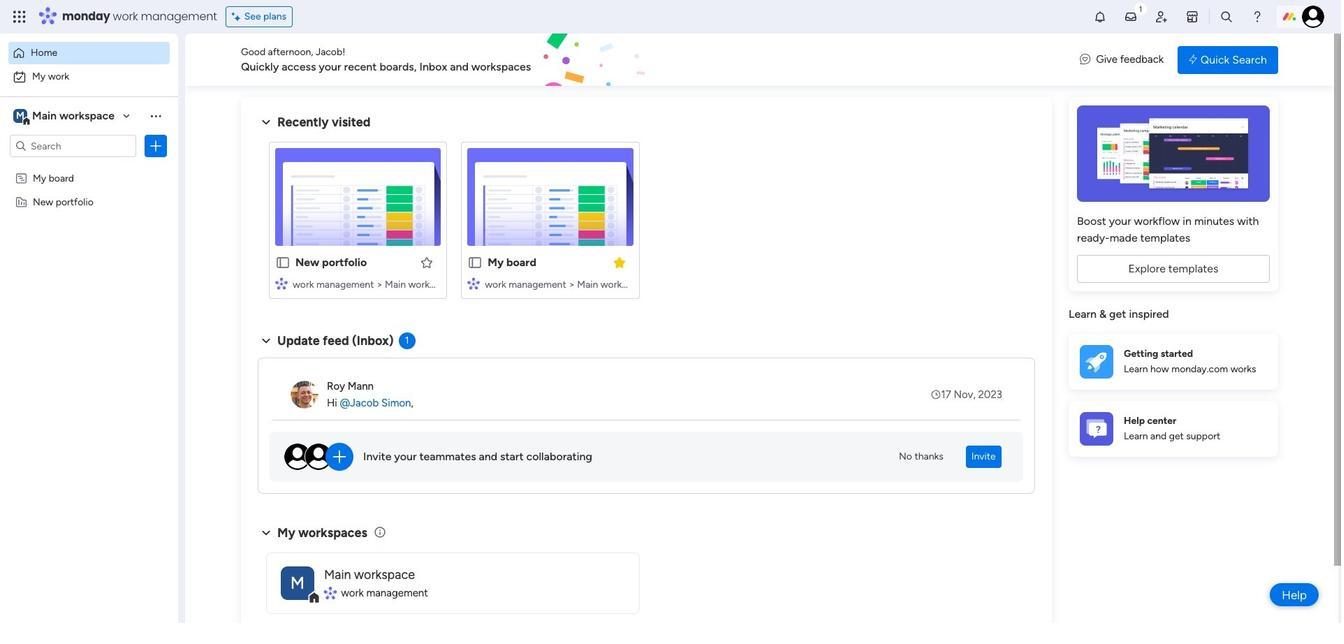 Task type: describe. For each thing, give the bounding box(es) containing it.
remove from favorites image
[[612, 255, 626, 269]]

Search in workspace field
[[29, 138, 117, 154]]

search everything image
[[1220, 10, 1234, 24]]

update feed image
[[1124, 10, 1138, 24]]

select product image
[[13, 10, 27, 24]]

workspace image
[[281, 566, 314, 600]]

quick search results list box
[[258, 131, 1036, 316]]

monday marketplace image
[[1186, 10, 1200, 24]]

public board image
[[468, 255, 483, 270]]

1 image
[[1135, 1, 1147, 16]]

0 vertical spatial option
[[8, 42, 170, 64]]

templates image image
[[1082, 106, 1266, 202]]

component image
[[468, 277, 480, 290]]

add to favorites image
[[420, 255, 434, 269]]

notifications image
[[1094, 10, 1108, 24]]

1 element
[[399, 333, 416, 349]]

1 vertical spatial option
[[8, 66, 170, 88]]

2 vertical spatial option
[[0, 165, 178, 168]]

help center element
[[1069, 401, 1279, 457]]

close recently visited image
[[258, 114, 275, 131]]

jacob simon image
[[1303, 6, 1325, 28]]



Task type: vqa. For each thing, say whether or not it's contained in the screenshot.
Quick Search Results List Box
yes



Task type: locate. For each thing, give the bounding box(es) containing it.
workspace options image
[[149, 109, 163, 123]]

v2 user feedback image
[[1080, 52, 1091, 68]]

close update feed (inbox) image
[[258, 333, 275, 349]]

help image
[[1251, 10, 1265, 24]]

see plans image
[[232, 9, 244, 24]]

close my workspaces image
[[258, 525, 275, 541]]

public board image
[[275, 255, 291, 270]]

getting started element
[[1069, 334, 1279, 390]]

workspace image
[[13, 108, 27, 124]]

roy mann image
[[291, 381, 319, 409]]

v2 bolt switch image
[[1189, 52, 1198, 67]]

option
[[8, 42, 170, 64], [8, 66, 170, 88], [0, 165, 178, 168]]

workspace selection element
[[13, 108, 117, 126]]

invite members image
[[1155, 10, 1169, 24]]

options image
[[149, 139, 163, 153]]

list box
[[0, 163, 178, 402]]



